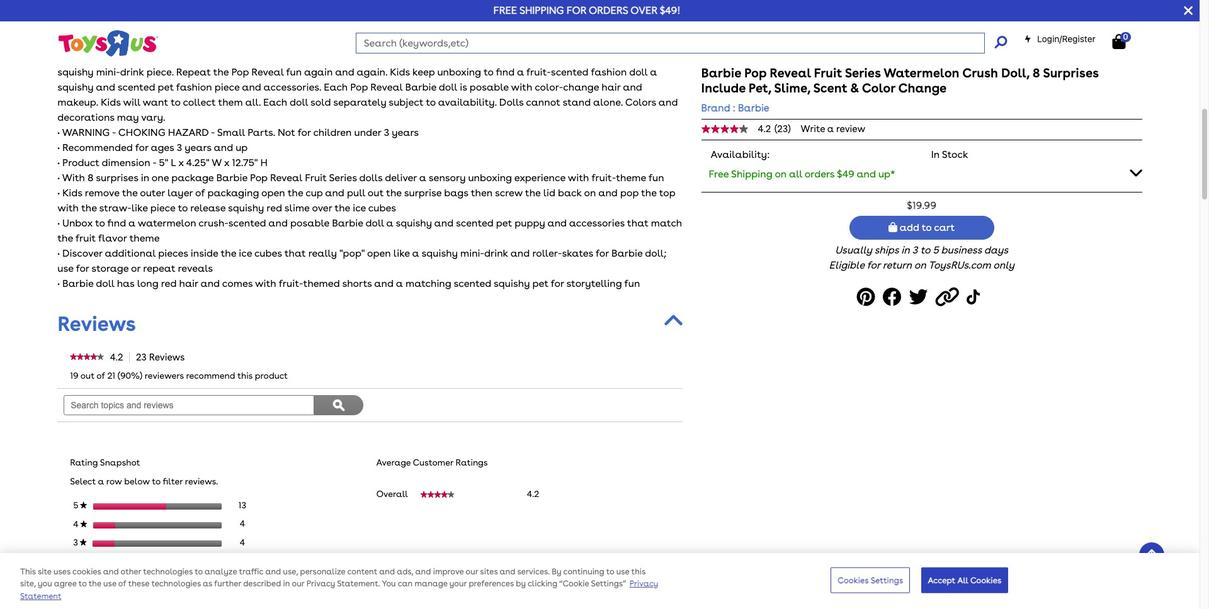 Task type: describe. For each thing, give the bounding box(es) containing it.
with up dolls
[[511, 81, 532, 93]]

1 vertical spatial fashion
[[176, 81, 212, 93]]

watermelon
[[884, 66, 960, 81]]

pop down take in the left top of the page
[[231, 66, 249, 78]]

1 horizontal spatial use
[[103, 580, 116, 589]]

hazard
[[168, 126, 209, 138]]

to down the colorful
[[484, 66, 494, 78]]

0 vertical spatial reviews
[[57, 312, 136, 336]]

0 horizontal spatial theme
[[129, 232, 160, 244]]

a up colors
[[650, 66, 657, 78]]

a left 'row'
[[98, 477, 104, 487]]

privacy statement
[[20, 580, 658, 602]]

barbie left doll;
[[612, 247, 643, 259]]

0 horizontal spatial open
[[261, 187, 285, 199]]

on inside usually ships in 3 to 5 business days eligible for return on toysrus.com only
[[914, 260, 926, 272]]

0 vertical spatial top
[[378, 36, 394, 48]]

1 vertical spatial unboxing
[[437, 66, 481, 78]]

privacy inside privacy statement
[[630, 580, 658, 589]]

barbie down the keep
[[405, 81, 436, 93]]

privacy inside "this site uses cookies and other technologies to analyze traffic and use, personalize content and ads, and improve our sites and services. by continuing to use this site, you agree to the use of these technologies as further described in our privacy statement. you can manage your preferences by clicking "cookie settings""
[[306, 580, 335, 589]]

drip
[[518, 36, 537, 48]]

4 for 4
[[240, 519, 245, 529]]

other
[[121, 568, 141, 577]]

accessories.
[[264, 81, 321, 93]]

to left analyze
[[195, 568, 203, 577]]

select a row below to filter reviews.
[[70, 477, 218, 487]]

find down straw-
[[107, 217, 126, 229]]

grape
[[57, 36, 86, 48]]

pop inside barbie pop reveal fruit series watermelon crush doll, 8 surprises include pet, slime, scent & color change brand : barbie
[[744, 66, 767, 81]]

sites
[[480, 568, 498, 577]]

0 vertical spatial fruit
[[351, 21, 373, 33]]

0 vertical spatial lid
[[157, 36, 169, 48]]

surprises
[[1043, 66, 1099, 81]]

which
[[475, 6, 505, 18]]

1 vertical spatial fruit
[[76, 232, 96, 244]]

1 for 1 ★
[[73, 575, 78, 585]]

1 vertical spatial drink
[[120, 66, 144, 78]]

1 horizontal spatial red
[[267, 202, 282, 214]]

0 horizontal spatial then
[[315, 36, 336, 48]]

traffic
[[239, 568, 263, 577]]

for
[[567, 4, 587, 16]]

5 inside usually ships in 3 to 5 business days eligible for return on toysrus.com only
[[933, 244, 939, 256]]

color-
[[535, 81, 563, 93]]

of down the package
[[195, 187, 205, 199]]

find up dolls
[[496, 66, 515, 78]]

★ up cookies
[[80, 558, 87, 565]]

1 for 1
[[241, 575, 244, 585]]

on inside barbie pop reveal dolls offer an unboxing experience filled with eight sensory surprises. which doll will you reveal? unwrap the drink cup-inspired packaging to find one of four flavors in the fruit series: strawberry lemonade fruit punch watermelon crush or grape fizz. open the lid and remove the surprise bags then pop the top and watch colorful slime drip down over the ice cubes that hold accessories inside. kids can take the squishy slime out for fun sensory play. next pop the ice cubes to find roller skates and a squishy mini-drink piece. repeat the pop reveal fun again and again. kids keep unboxing to find a fruit-scented fashion doll a squishy and scented pet fashion piece and accessories. each pop reveal barbie doll is posable with color-change hair and makeup. kids will want to collect them all. each doll sold separately subject to availability. dolls cannot stand alone. colors and decorations may vary. • warning - choking hazard - small parts. not for children under 3 years • recommended for ages 3 years and up • product dimension - 5" l x 4.25" w x 12.75" h • with 8 surprises in one package barbie pop reveal fruit series dolls deliver a sensory unboxing experience with fruit-theme fun • kids remove the outer layer of packaging open the cup and pull out the surprise bags then screw the lid back on and pop the top with the straw-like piece to release squishy red slime over the ice cubes • unbox to find a watermelon crush-scented and posable barbie doll a squishy and scented pet puppy and accessories that match the fruit flavor theme • discover additional pieces inside the ice cubes that really "pop" open like a squishy mini-drink and roller-skates for barbie doll; use for storage or repeat reveals • barbie doll has long red hair and comes with fruit-themed shorts and a matching scented squishy pet for storytelling fun
[[584, 187, 596, 199]]

copy a link to barbie pop reveal fruit series watermelon crush doll, 8 surprises include pet, slime, scent & color change image
[[936, 284, 963, 312]]

with up back
[[568, 172, 589, 184]]

Search topics and reviews text field
[[64, 396, 314, 416]]

2 x from the left
[[224, 157, 230, 169]]

cubes left really
[[254, 247, 282, 259]]

1 horizontal spatial hair
[[602, 81, 621, 93]]

roller
[[584, 51, 610, 63]]

scented right matching
[[454, 278, 491, 290]]

ice up roller
[[609, 36, 622, 48]]

average customer ratings
[[376, 458, 488, 468]]

reveal up inspired
[[111, 6, 144, 18]]

a down straw-
[[128, 217, 135, 229]]

2 vertical spatial 4.2
[[527, 489, 539, 499]]

reveal down again.
[[370, 81, 403, 93]]

reveals
[[178, 263, 213, 274]]

2 vertical spatial drink
[[484, 247, 508, 259]]

package
[[172, 172, 214, 184]]

2 vertical spatial sensory
[[429, 172, 466, 184]]

1 horizontal spatial experience
[[514, 172, 566, 184]]

the down unbox
[[57, 232, 73, 244]]

again
[[304, 66, 333, 78]]

the down series:
[[360, 36, 375, 48]]

by
[[516, 580, 526, 589]]

ships
[[875, 244, 899, 256]]

ice down pull
[[353, 202, 366, 214]]

kids up repeat
[[171, 51, 192, 63]]

1 vertical spatial technologies
[[151, 580, 201, 589]]

1 vertical spatial reviews
[[149, 352, 185, 363]]

orders
[[805, 168, 835, 180]]

shorts
[[342, 278, 372, 290]]

free shipping for orders over $49!
[[493, 4, 681, 16]]

cart
[[934, 222, 955, 234]]

kids up may
[[101, 96, 121, 108]]

write
[[801, 123, 825, 135]]

0 horizontal spatial drink
[[57, 21, 81, 33]]

write a review
[[801, 123, 865, 135]]

3 • from the top
[[57, 157, 60, 169]]

for down discover
[[76, 263, 89, 274]]

1 vertical spatial one
[[152, 172, 169, 184]]

barbie up cup-
[[57, 6, 89, 18]]

strawberry
[[408, 21, 462, 33]]

1 vertical spatial top
[[659, 187, 675, 199]]

pop down h
[[250, 172, 268, 184]]

0 vertical spatial our
[[466, 568, 478, 577]]

w
[[212, 157, 222, 169]]

select
[[70, 477, 96, 487]]

0 vertical spatial packaging
[[145, 21, 197, 33]]

(90%)
[[118, 371, 142, 381]]

the down filled
[[333, 21, 349, 33]]

analyze
[[205, 568, 237, 577]]

the up roller
[[591, 36, 606, 48]]

1 vertical spatial will
[[123, 96, 140, 108]]

6 • from the top
[[57, 217, 60, 229]]

fun up again.
[[357, 51, 372, 63]]

5 ★
[[73, 501, 87, 511]]

the up take in the left top of the page
[[230, 36, 246, 48]]

content
[[347, 568, 377, 577]]

stand
[[563, 96, 591, 108]]

1 vertical spatial lid
[[543, 187, 556, 199]]

by
[[552, 568, 562, 577]]

series inside barbie pop reveal fruit series watermelon crush doll, 8 surprises include pet, slime, scent & color change brand : barbie
[[845, 66, 881, 81]]

find up take in the left top of the page
[[212, 21, 230, 33]]

2 vertical spatial slime
[[285, 202, 310, 214]]

can inside "this site uses cookies and other technologies to analyze traffic and use, personalize content and ads, and improve our sites and services. by continuing to use this site, you agree to the use of these technologies as further described in our privacy statement. you can manage your preferences by clicking "cookie settings""
[[398, 580, 413, 589]]

0 vertical spatial years
[[392, 126, 419, 138]]

to down down
[[551, 51, 561, 63]]

ages
[[151, 142, 174, 154]]

reviewers
[[145, 371, 184, 381]]

in up outer
[[141, 172, 149, 184]]

the down the colorful
[[487, 51, 503, 63]]

1 vertical spatial mini-
[[460, 247, 484, 259]]

2 vertical spatial unboxing
[[468, 172, 512, 184]]

reveal up accessories.
[[251, 66, 284, 78]]

3 inside usually ships in 3 to 5 business days eligible for return on toysrus.com only
[[912, 244, 918, 256]]

snapshot
[[100, 458, 140, 468]]

use inside barbie pop reveal dolls offer an unboxing experience filled with eight sensory surprises. which doll will you reveal? unwrap the drink cup-inspired packaging to find one of four flavors in the fruit series: strawberry lemonade fruit punch watermelon crush or grape fizz. open the lid and remove the surprise bags then pop the top and watch colorful slime drip down over the ice cubes that hold accessories inside. kids can take the squishy slime out for fun sensory play. next pop the ice cubes to find roller skates and a squishy mini-drink piece. repeat the pop reveal fun again and again. kids keep unboxing to find a fruit-scented fashion doll a squishy and scented pet fashion piece and accessories. each pop reveal barbie doll is posable with color-change hair and makeup. kids will want to collect them all. each doll sold separately subject to availability. dolls cannot stand alone. colors and decorations may vary. • warning - choking hazard - small parts. not for children under 3 years • recommended for ages 3 years and up • product dimension - 5" l x 4.25" w x 12.75" h • with 8 surprises in one package barbie pop reveal fruit series dolls deliver a sensory unboxing experience with fruit-theme fun • kids remove the outer layer of packaging open the cup and pull out the surprise bags then screw the lid back on and pop the top with the straw-like piece to release squishy red slime over the ice cubes • unbox to find a watermelon crush-scented and posable barbie doll a squishy and scented pet puppy and accessories that match the fruit flavor theme • discover additional pieces inside the ice cubes that really "pop" open like a squishy mini-drink and roller-skates for barbie doll; use for storage or repeat reveals • barbie doll has long red hair and comes with fruit-themed shorts and a matching scented squishy pet for storytelling fun
[[57, 263, 74, 274]]

1 horizontal spatial accessories
[[569, 217, 625, 229]]

1 vertical spatial like
[[394, 247, 410, 259]]

crush
[[630, 21, 656, 33]]

barbie down discover
[[62, 278, 94, 290]]

2 horizontal spatial fruit-
[[592, 172, 616, 184]]

recommended
[[62, 142, 133, 154]]

cubes down deliver
[[368, 202, 396, 214]]

storage
[[92, 263, 129, 274]]

0 vertical spatial sensory
[[389, 6, 426, 18]]

preferences
[[469, 580, 514, 589]]

0 vertical spatial accessories
[[81, 51, 137, 63]]

ice down drip
[[505, 51, 518, 63]]

2 vertical spatial out
[[81, 371, 94, 381]]

barbie pop reveal fruit series watermelon crush doll, 8 surprises include pet, slime, scent & color change brand : barbie
[[701, 66, 1099, 114]]

free
[[709, 168, 729, 180]]

login/register button
[[1024, 33, 1096, 45]]

kids left the keep
[[390, 66, 410, 78]]

23
[[136, 352, 147, 363]]

below
[[124, 477, 150, 487]]

add to cart
[[898, 222, 955, 234]]

0 horizontal spatial this
[[237, 371, 253, 381]]

unbox
[[62, 217, 93, 229]]

ice up comes
[[239, 247, 252, 259]]

matching
[[406, 278, 451, 290]]

$49
[[837, 168, 854, 180]]

3 right under
[[384, 126, 389, 138]]

this inside "this site uses cookies and other technologies to analyze traffic and use, personalize content and ads, and improve our sites and services. by continuing to use this site, you agree to the use of these technologies as further described in our privacy statement. you can manage your preferences by clicking "cookie settings""
[[631, 568, 646, 577]]

with
[[62, 172, 85, 184]]

1 horizontal spatial watermelon
[[570, 21, 628, 33]]

1 horizontal spatial one
[[233, 21, 250, 33]]

discover
[[62, 247, 102, 259]]

to right subject in the left of the page
[[426, 96, 436, 108]]

0 vertical spatial skates
[[612, 51, 643, 63]]

5 • from the top
[[57, 187, 60, 199]]

cubes down crush
[[624, 36, 652, 48]]

1 horizontal spatial will
[[528, 6, 546, 18]]

to up settings"
[[606, 568, 614, 577]]

warning
[[62, 126, 110, 138]]

&
[[850, 81, 859, 96]]

1 vertical spatial each
[[263, 96, 287, 108]]

fun right storytelling
[[625, 278, 640, 290]]

★ for 4
[[80, 521, 87, 528]]

colors
[[625, 96, 656, 108]]

barbie down the 12.75"
[[216, 172, 247, 184]]

0 horizontal spatial experience
[[258, 6, 309, 18]]

of inside "this site uses cookies and other technologies to analyze traffic and use, personalize content and ads, and improve our sites and services. by continuing to use this site, you agree to the use of these technologies as further described in our privacy statement. you can manage your preferences by clicking "cookie settings""
[[118, 580, 126, 589]]

a right write
[[827, 123, 834, 135]]

of left 21
[[97, 371, 105, 381]]

a right deliver
[[419, 172, 426, 184]]

1 horizontal spatial or
[[658, 21, 668, 33]]

4 up 3 ★
[[73, 519, 80, 530]]

doll;
[[645, 247, 667, 259]]

and inside dropdown button
[[857, 168, 876, 180]]

0 horizontal spatial fruit
[[305, 172, 327, 184]]

these
[[128, 580, 149, 589]]

match
[[651, 217, 682, 229]]

$19.99
[[907, 199, 937, 211]]

flavors
[[286, 21, 319, 33]]

1 horizontal spatial theme
[[616, 172, 646, 184]]

4.25"
[[186, 157, 209, 169]]

with right comes
[[255, 278, 276, 290]]

for up separately at the top
[[341, 51, 354, 63]]

further
[[214, 580, 241, 589]]

0 vertical spatial dolls
[[146, 6, 169, 18]]

reveal down not
[[270, 172, 302, 184]]

customer
[[413, 458, 453, 468]]

include
[[701, 81, 746, 96]]

cookies settings button
[[831, 568, 910, 594]]

0 horizontal spatial 5
[[73, 501, 80, 511]]

Enter Keyword or Item No. search field
[[356, 33, 985, 54]]

toys r us image
[[57, 29, 158, 58]]

for up storytelling
[[596, 247, 609, 259]]

in inside "this site uses cookies and other technologies to analyze traffic and use, personalize content and ads, and improve our sites and services. by continuing to use this site, you agree to the use of these technologies as further described in our privacy statement. you can manage your preferences by clicking "cookie settings""
[[283, 580, 290, 589]]

the right screw
[[525, 187, 541, 199]]

change
[[898, 81, 947, 96]]

reviews link
[[57, 312, 136, 336]]

scented up change
[[551, 66, 589, 78]]

for down choking
[[135, 142, 148, 154]]

1 horizontal spatial surprise
[[404, 187, 442, 199]]

8 inside barbie pop reveal dolls offer an unboxing experience filled with eight sensory surprises. which doll will you reveal? unwrap the drink cup-inspired packaging to find one of four flavors in the fruit series: strawberry lemonade fruit punch watermelon crush or grape fizz. open the lid and remove the surprise bags then pop the top and watch colorful slime drip down over the ice cubes that hold accessories inside. kids can take the squishy slime out for fun sensory play. next pop the ice cubes to find roller skates and a squishy mini-drink piece. repeat the pop reveal fun again and again. kids keep unboxing to find a fruit-scented fashion doll a squishy and scented pet fashion piece and accessories. each pop reveal barbie doll is posable with color-change hair and makeup. kids will want to collect them all. each doll sold separately subject to availability. dolls cannot stand alone. colors and decorations may vary. • warning - choking hazard - small parts. not for children under 3 years • recommended for ages 3 years and up • product dimension - 5" l x 4.25" w x 12.75" h • with 8 surprises in one package barbie pop reveal fruit series dolls deliver a sensory unboxing experience with fruit-theme fun • kids remove the outer layer of packaging open the cup and pull out the surprise bags then screw the lid back on and pop the top with the straw-like piece to release squishy red slime over the ice cubes • unbox to find a watermelon crush-scented and posable barbie doll a squishy and scented pet puppy and accessories that match the fruit flavor theme • discover additional pieces inside the ice cubes that really "pop" open like a squishy mini-drink and roller-skates for barbie doll; use for storage or repeat reveals • barbie doll has long red hair and comes with fruit-themed shorts and a matching scented squishy pet for storytelling fun
[[88, 172, 93, 184]]

0 horizontal spatial -
[[112, 126, 116, 138]]

find left roller
[[563, 51, 582, 63]]

repeat
[[176, 66, 211, 78]]

scented left puppy
[[456, 217, 494, 229]]

1 vertical spatial pet
[[496, 217, 512, 229]]

of left four
[[252, 21, 262, 33]]

fun up accessories.
[[286, 66, 302, 78]]

barbie right the :
[[738, 102, 769, 114]]

statement.
[[337, 580, 380, 589]]

write a review button
[[801, 123, 865, 135]]

to up flavor
[[95, 217, 105, 229]]

scented up want
[[118, 81, 155, 93]]

create a pinterest pin for barbie pop reveal fruit series watermelon crush doll, 8 surprises include pet, slime, scent & color change image
[[857, 284, 879, 312]]

1 vertical spatial dolls
[[359, 172, 383, 184]]

with left the eight
[[339, 6, 360, 18]]

storytelling
[[567, 278, 622, 290]]

1 horizontal spatial out
[[323, 51, 339, 63]]

scented down the 12.75"
[[228, 217, 266, 229]]

doll,
[[1001, 66, 1030, 81]]

the down take in the left top of the page
[[213, 66, 229, 78]]

0 vertical spatial unboxing
[[212, 6, 256, 18]]

pop up cup-
[[91, 6, 109, 18]]

to left filter
[[152, 477, 161, 487]]

5"
[[159, 157, 168, 169]]

1 vertical spatial sensory
[[375, 51, 412, 63]]

barbie up "pop" at top
[[332, 217, 363, 229]]

clicking
[[528, 580, 557, 589]]

0 horizontal spatial pop
[[339, 36, 357, 48]]

0 vertical spatial bags
[[288, 36, 312, 48]]

1 horizontal spatial posable
[[470, 81, 509, 93]]

2 vertical spatial fruit-
[[279, 278, 303, 290]]

site
[[38, 568, 51, 577]]

8 inside barbie pop reveal fruit series watermelon crush doll, 8 surprises include pet, slime, scent & color change brand : barbie
[[1033, 66, 1040, 81]]

the up inside.
[[138, 36, 154, 48]]

the down pull
[[335, 202, 350, 214]]

for down roller-
[[551, 278, 564, 290]]

subject
[[389, 96, 423, 108]]

brand
[[701, 102, 730, 114]]

want
[[143, 96, 168, 108]]

only
[[993, 260, 1015, 272]]

cubes down drip
[[521, 51, 548, 63]]

barbie up brand
[[701, 66, 741, 81]]

1 • from the top
[[57, 126, 60, 138]]

the inside "this site uses cookies and other technologies to analyze traffic and use, personalize content and ads, and improve our sites and services. by continuing to use this site, you agree to the use of these technologies as further described in our privacy statement. you can manage your preferences by clicking "cookie settings""
[[89, 580, 101, 589]]

the down surprises in the top of the page
[[122, 187, 138, 199]]

0 horizontal spatial skates
[[562, 247, 593, 259]]

long
[[137, 278, 158, 290]]

to down the an
[[199, 21, 209, 33]]

4 • from the top
[[57, 172, 60, 184]]

0 vertical spatial slime
[[491, 36, 516, 48]]

1 vertical spatial use
[[616, 568, 629, 577]]

small
[[217, 126, 245, 138]]

with up unbox
[[57, 202, 79, 214]]

0 horizontal spatial piece
[[150, 202, 175, 214]]

can inside barbie pop reveal dolls offer an unboxing experience filled with eight sensory surprises. which doll will you reveal? unwrap the drink cup-inspired packaging to find one of four flavors in the fruit series: strawberry lemonade fruit punch watermelon crush or grape fizz. open the lid and remove the surprise bags then pop the top and watch colorful slime drip down over the ice cubes that hold accessories inside. kids can take the squishy slime out for fun sensory play. next pop the ice cubes to find roller skates and a squishy mini-drink piece. repeat the pop reveal fun again and again. kids keep unboxing to find a fruit-scented fashion doll a squishy and scented pet fashion piece and accessories. each pop reveal barbie doll is posable with color-change hair and makeup. kids will want to collect them all. each doll sold separately subject to availability. dolls cannot stand alone. colors and decorations may vary. • warning - choking hazard - small parts. not for children under 3 years • recommended for ages 3 years and up • product dimension - 5" l x 4.25" w x 12.75" h • with 8 surprises in one package barbie pop reveal fruit series dolls deliver a sensory unboxing experience with fruit-theme fun • kids remove the outer layer of packaging open the cup and pull out the surprise bags then screw the lid back on and pop the top with the straw-like piece to release squishy red slime over the ice cubes • unbox to find a watermelon crush-scented and posable barbie doll a squishy and scented pet puppy and accessories that match the fruit flavor theme • discover additional pieces inside the ice cubes that really "pop" open like a squishy mini-drink and roller-skates for barbie doll; use for storage or repeat reveals • barbie doll has long red hair and comes with fruit-themed shorts and a matching scented squishy pet for storytelling fun
[[194, 51, 212, 63]]

0 horizontal spatial years
[[185, 142, 212, 154]]

1 horizontal spatial -
[[153, 157, 156, 169]]

1 horizontal spatial over
[[568, 36, 588, 48]]

3 right ages
[[177, 142, 182, 154]]

uses
[[53, 568, 71, 577]]

back
[[558, 187, 582, 199]]

all.
[[245, 96, 261, 108]]

rating
[[70, 458, 98, 468]]

2 horizontal spatial pop
[[620, 187, 639, 199]]

0 horizontal spatial surprise
[[248, 36, 285, 48]]

2 vertical spatial pet
[[532, 278, 548, 290]]

pop up separately at the top
[[350, 81, 368, 93]]

a down drip
[[517, 66, 524, 78]]



Task type: vqa. For each thing, say whether or not it's contained in the screenshot.
ways to shop IMAGE
no



Task type: locate. For each thing, give the bounding box(es) containing it.
an
[[196, 6, 209, 18]]

★ inside 1 ★
[[78, 576, 85, 583]]

1 vertical spatial that
[[627, 217, 649, 229]]

0 vertical spatial pet
[[158, 81, 174, 93]]

lemonade
[[464, 21, 513, 33]]

pet left puppy
[[496, 217, 512, 229]]

orders
[[589, 4, 628, 16]]

0 vertical spatial series
[[845, 66, 881, 81]]

can down the ads,
[[398, 580, 413, 589]]

product
[[62, 157, 99, 169]]

1 vertical spatial posable
[[290, 217, 329, 229]]

like up matching
[[394, 247, 410, 259]]

one down 5"
[[152, 172, 169, 184]]

a up matching
[[412, 247, 419, 259]]

1 vertical spatial hair
[[179, 278, 198, 290]]

sensory up again.
[[375, 51, 412, 63]]

3 down add
[[912, 244, 918, 256]]

pet down the piece.
[[158, 81, 174, 93]]

0 vertical spatial like
[[131, 202, 148, 214]]

1 horizontal spatial remove
[[193, 36, 227, 48]]

0
[[1123, 32, 1128, 41]]

0 horizontal spatial 8
[[88, 172, 93, 184]]

1 vertical spatial skates
[[562, 247, 593, 259]]

0 vertical spatial surprise
[[248, 36, 285, 48]]

shopping bag image
[[1113, 34, 1126, 49]]

posable down cup
[[290, 217, 329, 229]]

rating snapshot
[[70, 458, 140, 468]]

"pop"
[[340, 247, 365, 259]]

1 vertical spatial our
[[292, 580, 304, 589]]

0 vertical spatial 8
[[1033, 66, 1040, 81]]

1 vertical spatial or
[[131, 263, 141, 274]]

2 cookies from the left
[[970, 576, 1002, 585]]

4 for 3
[[240, 538, 245, 548]]

fun up match
[[649, 172, 664, 184]]

ϙ button
[[314, 396, 364, 416]]

0 vertical spatial on
[[775, 168, 787, 180]]

a down deliver
[[386, 217, 393, 229]]

then down 'flavors'
[[315, 36, 336, 48]]

collect
[[183, 96, 216, 108]]

1 vertical spatial over
[[312, 202, 332, 214]]

sensory up series:
[[389, 6, 426, 18]]

0 horizontal spatial like
[[131, 202, 148, 214]]

★ inside 4 ★
[[80, 521, 87, 528]]

each
[[324, 81, 348, 93], [263, 96, 287, 108]]

0 horizontal spatial x
[[179, 157, 184, 169]]

unwrap
[[606, 6, 644, 18]]

- left small
[[211, 126, 215, 138]]

1 x from the left
[[179, 157, 184, 169]]

fruit
[[351, 21, 373, 33], [814, 66, 842, 81], [305, 172, 327, 184]]

1 horizontal spatial 8
[[1033, 66, 1040, 81]]

our down use,
[[292, 580, 304, 589]]

unboxing up is
[[437, 66, 481, 78]]

manage
[[415, 580, 448, 589]]

0 vertical spatial over
[[568, 36, 588, 48]]

fruit inside barbie pop reveal fruit series watermelon crush doll, 8 surprises include pet, slime, scent & color change brand : barbie
[[814, 66, 842, 81]]

to down layer
[[178, 202, 188, 214]]

colorful
[[451, 36, 488, 48]]

1
[[241, 575, 244, 585], [73, 575, 78, 585]]

fruit up discover
[[76, 232, 96, 244]]

0 vertical spatial fashion
[[591, 66, 627, 78]]

unboxing up screw
[[468, 172, 512, 184]]

1 horizontal spatial fruit
[[351, 21, 373, 33]]

all
[[958, 576, 968, 585]]

1 horizontal spatial series
[[845, 66, 881, 81]]

that left match
[[627, 217, 649, 229]]

slime up the again
[[295, 51, 320, 63]]

the up match
[[641, 187, 657, 199]]

out right 19
[[81, 371, 94, 381]]

packaging down offer
[[145, 21, 197, 33]]

8 • from the top
[[57, 278, 60, 290]]

in down use,
[[283, 580, 290, 589]]

1 horizontal spatial like
[[394, 247, 410, 259]]

improve
[[433, 568, 464, 577]]

remove up take in the left top of the page
[[193, 36, 227, 48]]

0 horizontal spatial series
[[329, 172, 357, 184]]

repeat
[[143, 263, 175, 274]]

to inside usually ships in 3 to 5 business days eligible for return on toysrus.com only
[[920, 244, 930, 256]]

1 vertical spatial watermelon
[[138, 217, 196, 229]]

for right not
[[298, 126, 311, 138]]

2 horizontal spatial 4.2
[[758, 123, 771, 134]]

fruit up drip
[[515, 21, 535, 33]]

hair
[[602, 81, 621, 93], [179, 278, 198, 290]]

2 vertical spatial that
[[285, 247, 306, 259]]

eligible
[[829, 260, 865, 272]]

0 horizontal spatial hair
[[179, 278, 198, 290]]

1 vertical spatial packaging
[[208, 187, 259, 199]]

you inside "this site uses cookies and other technologies to analyze traffic and use, personalize content and ads, and improve our sites and services. by continuing to use this site, you agree to the use of these technologies as further described in our privacy statement. you can manage your preferences by clicking "cookie settings""
[[38, 580, 52, 589]]

you
[[382, 580, 396, 589]]

1 right analyze
[[241, 575, 244, 585]]

1 horizontal spatial on
[[775, 168, 787, 180]]

dolls
[[146, 6, 169, 18], [359, 172, 383, 184]]

0 horizontal spatial use
[[57, 263, 74, 274]]

crush-
[[199, 217, 229, 229]]

0 horizontal spatial watermelon
[[138, 217, 196, 229]]

0 horizontal spatial on
[[584, 187, 596, 199]]

return
[[883, 260, 912, 272]]

in inside usually ships in 3 to 5 business days eligible for return on toysrus.com only
[[901, 244, 910, 256]]

1 horizontal spatial fruit-
[[527, 66, 551, 78]]

4 ★
[[73, 519, 87, 530]]

cookies
[[72, 568, 101, 577]]

0 horizontal spatial reviews
[[57, 312, 136, 336]]

0 vertical spatial use
[[57, 263, 74, 274]]

usually
[[835, 244, 872, 256]]

1 horizontal spatial years
[[392, 126, 419, 138]]

0 horizontal spatial or
[[131, 263, 141, 274]]

1 horizontal spatial lid
[[543, 187, 556, 199]]

0 vertical spatial mini-
[[96, 66, 120, 78]]

parts.
[[248, 126, 275, 138]]

or
[[658, 21, 668, 33], [131, 263, 141, 274]]

series inside barbie pop reveal dolls offer an unboxing experience filled with eight sensory surprises. which doll will you reveal? unwrap the drink cup-inspired packaging to find one of four flavors in the fruit series: strawberry lemonade fruit punch watermelon crush or grape fizz. open the lid and remove the surprise bags then pop the top and watch colorful slime drip down over the ice cubes that hold accessories inside. kids can take the squishy slime out for fun sensory play. next pop the ice cubes to find roller skates and a squishy mini-drink piece. repeat the pop reveal fun again and again. kids keep unboxing to find a fruit-scented fashion doll a squishy and scented pet fashion piece and accessories. each pop reveal barbie doll is posable with color-change hair and makeup. kids will want to collect them all. each doll sold separately subject to availability. dolls cannot stand alone. colors and decorations may vary. • warning - choking hazard - small parts. not for children under 3 years • recommended for ages 3 years and up • product dimension - 5" l x 4.25" w x 12.75" h • with 8 surprises in one package barbie pop reveal fruit series dolls deliver a sensory unboxing experience with fruit-theme fun • kids remove the outer layer of packaging open the cup and pull out the surprise bags then screw the lid back on and pop the top with the straw-like piece to release squishy red slime over the ice cubes • unbox to find a watermelon crush-scented and posable barbie doll a squishy and scented pet puppy and accessories that match the fruit flavor theme • discover additional pieces inside the ice cubes that really "pop" open like a squishy mini-drink and roller-skates for barbie doll; use for storage or repeat reveals • barbie doll has long red hair and comes with fruit-themed shorts and a matching scented squishy pet for storytelling fun
[[329, 172, 357, 184]]

with
[[339, 6, 360, 18], [511, 81, 532, 93], [568, 172, 589, 184], [57, 202, 79, 214], [255, 278, 276, 290]]

★ for 3
[[80, 539, 87, 546]]

children
[[313, 126, 352, 138]]

you inside barbie pop reveal dolls offer an unboxing experience filled with eight sensory surprises. which doll will you reveal? unwrap the drink cup-inspired packaging to find one of four flavors in the fruit series: strawberry lemonade fruit punch watermelon crush or grape fizz. open the lid and remove the surprise bags then pop the top and watch colorful slime drip down over the ice cubes that hold accessories inside. kids can take the squishy slime out for fun sensory play. next pop the ice cubes to find roller skates and a squishy mini-drink piece. repeat the pop reveal fun again and again. kids keep unboxing to find a fruit-scented fashion doll a squishy and scented pet fashion piece and accessories. each pop reveal barbie doll is posable with color-change hair and makeup. kids will want to collect them all. each doll sold separately subject to availability. dolls cannot stand alone. colors and decorations may vary. • warning - choking hazard - small parts. not for children under 3 years • recommended for ages 3 years and up • product dimension - 5" l x 4.25" w x 12.75" h • with 8 surprises in one package barbie pop reveal fruit series dolls deliver a sensory unboxing experience with fruit-theme fun • kids remove the outer layer of packaging open the cup and pull out the surprise bags then screw the lid back on and pop the top with the straw-like piece to release squishy red slime over the ice cubes • unbox to find a watermelon crush-scented and posable barbie doll a squishy and scented pet puppy and accessories that match the fruit flavor theme • discover additional pieces inside the ice cubes that really "pop" open like a squishy mini-drink and roller-skates for barbie doll; use for storage or repeat reveals • barbie doll has long red hair and comes with fruit-themed shorts and a matching scented squishy pet for storytelling fun
[[548, 6, 566, 18]]

0 vertical spatial will
[[528, 6, 546, 18]]

play.
[[414, 51, 439, 63]]

surprise
[[248, 36, 285, 48], [404, 187, 442, 199]]

0 vertical spatial remove
[[193, 36, 227, 48]]

4 up the 'traffic'
[[240, 538, 245, 548]]

close button image
[[1184, 4, 1193, 18]]

services.
[[517, 568, 550, 577]]

3 down 4 ★
[[73, 538, 80, 548]]

really
[[308, 247, 337, 259]]

reveal inside barbie pop reveal fruit series watermelon crush doll, 8 surprises include pet, slime, scent & color change brand : barbie
[[770, 66, 811, 81]]

1 horizontal spatial piece
[[215, 81, 240, 93]]

1 horizontal spatial top
[[659, 187, 675, 199]]

over
[[631, 4, 657, 16]]

★
[[80, 502, 87, 509], [80, 521, 87, 528], [80, 539, 87, 546], [80, 558, 87, 565], [78, 576, 85, 583]]

drink up grape
[[57, 21, 81, 33]]

reviews
[[57, 312, 136, 336], [149, 352, 185, 363]]

dolls left offer
[[146, 6, 169, 18]]

2 • from the top
[[57, 142, 60, 154]]

the up unbox
[[81, 202, 97, 214]]

over up roller
[[568, 36, 588, 48]]

change
[[563, 81, 599, 93]]

0 vertical spatial that
[[655, 36, 676, 48]]

the right inside
[[221, 247, 236, 259]]

free shipping for orders over $49! link
[[493, 4, 681, 16]]

0 horizontal spatial bags
[[288, 36, 312, 48]]

0 horizontal spatial red
[[161, 278, 177, 290]]

0 vertical spatial each
[[324, 81, 348, 93]]

can up repeat
[[194, 51, 212, 63]]

1 horizontal spatial bags
[[444, 187, 468, 199]]

1 vertical spatial remove
[[85, 187, 119, 199]]

is
[[460, 81, 467, 93]]

to
[[199, 21, 209, 33], [551, 51, 561, 63], [484, 66, 494, 78], [171, 96, 181, 108], [426, 96, 436, 108], [178, 202, 188, 214], [95, 217, 105, 229], [922, 222, 932, 234], [920, 244, 930, 256], [152, 477, 161, 487], [195, 568, 203, 577], [606, 568, 614, 577], [79, 580, 87, 589]]

0 horizontal spatial will
[[123, 96, 140, 108]]

cookies inside button
[[838, 576, 869, 585]]

slime,
[[774, 81, 811, 96]]

in down filled
[[322, 21, 330, 33]]

1 cookies from the left
[[838, 576, 869, 585]]

0 horizontal spatial pet
[[158, 81, 174, 93]]

bags down 'flavors'
[[288, 36, 312, 48]]

share a link to barbie pop reveal fruit series watermelon crush doll, 8 surprises include pet, slime, scent & color change on twitter image
[[909, 284, 932, 312]]

up
[[236, 142, 248, 154]]

accessories down fizz.
[[81, 51, 137, 63]]

2 vertical spatial pop
[[620, 187, 639, 199]]

tiktok image
[[967, 284, 983, 312]]

2 vertical spatial fruit
[[305, 172, 327, 184]]

watch
[[418, 36, 449, 48]]

1 vertical spatial pop
[[466, 51, 485, 63]]

2 horizontal spatial drink
[[484, 247, 508, 259]]

release
[[190, 202, 226, 214]]

★ for 5
[[80, 502, 87, 509]]

series:
[[375, 21, 406, 33]]

out up the again
[[323, 51, 339, 63]]

this left product
[[237, 371, 253, 381]]

★ inside 3 ★
[[80, 539, 87, 546]]

to right add
[[922, 222, 932, 234]]

dolls up pull
[[359, 172, 383, 184]]

surprise down four
[[248, 36, 285, 48]]

the down deliver
[[386, 187, 402, 199]]

surprise down deliver
[[404, 187, 442, 199]]

to down add to cart button
[[920, 244, 930, 256]]

a down $49!
[[667, 51, 674, 63]]

4 down 13
[[240, 519, 245, 529]]

filter
[[163, 477, 183, 487]]

1 horizontal spatial mini-
[[460, 247, 484, 259]]

0 horizontal spatial privacy
[[306, 580, 335, 589]]

1 vertical spatial slime
[[295, 51, 320, 63]]

add
[[900, 222, 919, 234]]

one left four
[[233, 21, 250, 33]]

1 vertical spatial piece
[[150, 202, 175, 214]]

13
[[238, 501, 246, 511]]

shopping bag image
[[889, 222, 898, 233]]

choking
[[118, 126, 166, 138]]

drink left roller-
[[484, 247, 508, 259]]

lid up inside.
[[157, 36, 169, 48]]

0 vertical spatial technologies
[[143, 568, 193, 577]]

that
[[655, 36, 676, 48], [627, 217, 649, 229], [285, 247, 306, 259]]

23 reviews link
[[135, 352, 192, 363]]

x right l
[[179, 157, 184, 169]]

Search topics and reviews search region search field
[[57, 389, 370, 422]]

red
[[267, 202, 282, 214], [161, 278, 177, 290]]

1 vertical spatial this
[[631, 568, 646, 577]]

0 link
[[1113, 32, 1139, 50]]

h
[[260, 157, 268, 169]]

a left matching
[[396, 278, 403, 290]]

recommend
[[186, 371, 235, 381]]

fizz.
[[89, 36, 107, 48]]

slime
[[491, 36, 516, 48], [295, 51, 320, 63], [285, 202, 310, 214]]

★ inside "5 ★"
[[80, 502, 87, 509]]

for down ships
[[867, 260, 880, 272]]

1 vertical spatial red
[[161, 278, 177, 290]]

the left cup
[[288, 187, 303, 199]]

1 horizontal spatial then
[[471, 187, 493, 199]]

1 horizontal spatial pop
[[466, 51, 485, 63]]

cannot
[[526, 96, 560, 108]]

0 horizontal spatial 4.2
[[110, 352, 123, 363]]

0 horizontal spatial over
[[312, 202, 332, 214]]

$49!
[[660, 4, 681, 16]]

1 privacy from the left
[[306, 580, 335, 589]]

1 vertical spatial fruit
[[814, 66, 842, 81]]

accessories down back
[[569, 217, 625, 229]]

experience up four
[[258, 6, 309, 18]]

3 ★
[[73, 538, 87, 548]]

0 horizontal spatial posable
[[290, 217, 329, 229]]

statement
[[20, 592, 61, 602]]

1 horizontal spatial open
[[367, 247, 391, 259]]

this right continuing
[[631, 568, 646, 577]]

fruit down the eight
[[351, 21, 373, 33]]

1 horizontal spatial drink
[[120, 66, 144, 78]]

alone.
[[593, 96, 623, 108]]

hold
[[57, 51, 79, 63]]

to inside button
[[922, 222, 932, 234]]

each right 'all.'
[[263, 96, 287, 108]]

top
[[378, 36, 394, 48], [659, 187, 675, 199]]

1 horizontal spatial 1
[[241, 575, 244, 585]]

0 vertical spatial fruit
[[515, 21, 535, 33]]

settings
[[871, 576, 903, 585]]

lid left back
[[543, 187, 556, 199]]

login/register
[[1037, 33, 1096, 44]]

for inside usually ships in 3 to 5 business days eligible for return on toysrus.com only
[[867, 260, 880, 272]]

the right take in the left top of the page
[[239, 51, 254, 63]]

not
[[278, 126, 295, 138]]

offer
[[172, 6, 194, 18]]

layer
[[168, 187, 193, 199]]

2 horizontal spatial that
[[655, 36, 676, 48]]

0 horizontal spatial fruit-
[[279, 278, 303, 290]]

0 vertical spatial one
[[233, 21, 250, 33]]

0 horizontal spatial lid
[[157, 36, 169, 48]]

0 vertical spatial or
[[658, 21, 668, 33]]

technologies left as
[[151, 580, 201, 589]]

slime down cup
[[285, 202, 310, 214]]

cookies inside button
[[970, 576, 1002, 585]]

0 vertical spatial out
[[323, 51, 339, 63]]

technologies up "these"
[[143, 568, 193, 577]]

1 right uses at the left
[[73, 575, 78, 585]]

in up return
[[901, 244, 910, 256]]

find
[[212, 21, 230, 33], [563, 51, 582, 63], [496, 66, 515, 78], [107, 217, 126, 229]]

accessories
[[81, 51, 137, 63], [569, 217, 625, 229]]

1 horizontal spatial this
[[631, 568, 646, 577]]

on inside dropdown button
[[775, 168, 787, 180]]

2 privacy from the left
[[630, 580, 658, 589]]

product
[[255, 371, 288, 381]]

7 • from the top
[[57, 247, 60, 259]]

or down $49!
[[658, 21, 668, 33]]

★ for 1
[[78, 576, 85, 583]]

under
[[354, 126, 381, 138]]

to right want
[[171, 96, 181, 108]]

on right back
[[584, 187, 596, 199]]

pop left the slime,
[[744, 66, 767, 81]]

use down discover
[[57, 263, 74, 274]]

share barbie pop reveal fruit series watermelon crush doll, 8 surprises include pet, slime, scent & color change on facebook image
[[883, 284, 905, 312]]

series up review
[[845, 66, 881, 81]]

0 vertical spatial 4.2
[[758, 123, 771, 134]]

pop
[[339, 36, 357, 48], [466, 51, 485, 63], [620, 187, 639, 199]]

19
[[70, 371, 78, 381]]

23 reviews
[[136, 352, 185, 363]]

1 horizontal spatial x
[[224, 157, 230, 169]]

top down series:
[[378, 36, 394, 48]]

2 horizontal spatial -
[[211, 126, 215, 138]]

puppy
[[515, 217, 545, 229]]

8 right doll, at the right top
[[1033, 66, 1040, 81]]

to down cookies
[[79, 580, 87, 589]]

None search field
[[356, 33, 1007, 54]]

inside.
[[139, 51, 169, 63]]

reviews down has
[[57, 312, 136, 336]]

kids down with
[[62, 187, 82, 199]]

site,
[[20, 580, 36, 589]]



